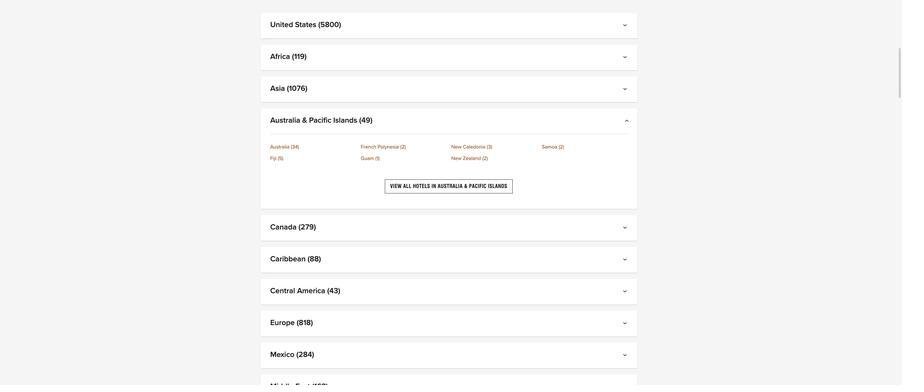 Task type: vqa. For each thing, say whether or not it's contained in the screenshot.


Task type: locate. For each thing, give the bounding box(es) containing it.
(2)
[[400, 144, 406, 150], [559, 144, 564, 150], [482, 156, 488, 161]]

pacific up australia (34) link
[[309, 117, 331, 124]]

1 horizontal spatial pacific
[[469, 183, 487, 189]]

australia
[[270, 117, 300, 124], [270, 144, 290, 150], [438, 183, 463, 189]]

zealand
[[463, 156, 481, 161]]

1 new from the top
[[451, 144, 462, 150]]

australia (34)
[[270, 144, 299, 150]]

4 arrow down image from the top
[[624, 354, 628, 359]]

3 arrow down image from the top
[[624, 226, 628, 231]]

new zealand (2)
[[451, 156, 488, 161]]

states
[[295, 21, 316, 29]]

polynesia
[[378, 144, 399, 150]]

guam (1) link
[[361, 156, 446, 161]]

0 vertical spatial australia
[[270, 117, 300, 124]]

fiji
[[270, 156, 277, 161]]

islands
[[333, 117, 357, 124], [488, 183, 508, 189]]

0 vertical spatial new
[[451, 144, 462, 150]]

(2) for new zealand (2)
[[482, 156, 488, 161]]

(49)
[[359, 117, 373, 124]]

arrow down image for canada (279)
[[624, 226, 628, 231]]

australia up (5)
[[270, 144, 290, 150]]

europe (818)
[[270, 319, 313, 327]]

& up australia (34) link
[[302, 117, 307, 124]]

0 vertical spatial islands
[[333, 117, 357, 124]]

arrow down image for asia (1076)
[[624, 87, 628, 92]]

arrow up image
[[624, 119, 628, 124]]

(119)
[[292, 53, 307, 61]]

new left zealand
[[451, 156, 462, 161]]

2 arrow down image from the top
[[624, 258, 628, 263]]

fiji (5)
[[270, 156, 283, 161]]

(2) right samoa
[[559, 144, 564, 150]]

new up new zealand (2)
[[451, 144, 462, 150]]

central
[[270, 288, 295, 295]]

islands inside view all hotels in australia & pacific islands link
[[488, 183, 508, 189]]

0 horizontal spatial islands
[[333, 117, 357, 124]]

1 vertical spatial islands
[[488, 183, 508, 189]]

arrow down image for africa (119)
[[624, 55, 628, 61]]

islands down the new zealand (2) link
[[488, 183, 508, 189]]

arrow down image
[[624, 55, 628, 61], [624, 87, 628, 92], [624, 226, 628, 231], [624, 354, 628, 359]]

1 arrow down image from the top
[[624, 24, 628, 29]]

1 vertical spatial australia
[[270, 144, 290, 150]]

arrow down image
[[624, 24, 628, 29], [624, 258, 628, 263], [624, 290, 628, 295], [624, 322, 628, 327]]

asia (1076)
[[270, 85, 308, 92]]

1 arrow down image from the top
[[624, 55, 628, 61]]

0 horizontal spatial &
[[302, 117, 307, 124]]

pacific
[[309, 117, 331, 124], [469, 183, 487, 189]]

1 horizontal spatial &
[[464, 183, 468, 189]]

arrow down image for central america (43)
[[624, 290, 628, 295]]

mexico
[[270, 351, 295, 359]]

1 horizontal spatial (2)
[[482, 156, 488, 161]]

guam
[[361, 156, 374, 161]]

& down new zealand (2)
[[464, 183, 468, 189]]

1 horizontal spatial islands
[[488, 183, 508, 189]]

1 vertical spatial new
[[451, 156, 462, 161]]

&
[[302, 117, 307, 124], [464, 183, 468, 189]]

australia right in
[[438, 183, 463, 189]]

4 arrow down image from the top
[[624, 322, 628, 327]]

hotels
[[413, 183, 430, 189]]

view all hotels in australia & pacific islands
[[390, 183, 508, 189]]

(2) down (3)
[[482, 156, 488, 161]]

0 vertical spatial &
[[302, 117, 307, 124]]

caribbean
[[270, 256, 306, 263]]

pacific down zealand
[[469, 183, 487, 189]]

2 arrow down image from the top
[[624, 87, 628, 92]]

new
[[451, 144, 462, 150], [451, 156, 462, 161]]

0 horizontal spatial (2)
[[400, 144, 406, 150]]

view
[[390, 183, 402, 189]]

0 horizontal spatial pacific
[[309, 117, 331, 124]]

(3)
[[487, 144, 492, 150]]

australia up australia (34)
[[270, 117, 300, 124]]

2 new from the top
[[451, 156, 462, 161]]

islands left (49)
[[333, 117, 357, 124]]

samoa (2)
[[542, 144, 564, 150]]

(34)
[[291, 144, 299, 150]]

(2) up guam (1) link
[[400, 144, 406, 150]]

(818)
[[297, 319, 313, 327]]

french
[[361, 144, 376, 150]]

3 arrow down image from the top
[[624, 290, 628, 295]]

french polynesia (2) link
[[361, 144, 446, 150]]

(279)
[[299, 224, 316, 231]]



Task type: describe. For each thing, give the bounding box(es) containing it.
new caledonia (3) link
[[451, 144, 537, 150]]

australia (34) link
[[270, 144, 356, 150]]

arrow down image for united states (5800)
[[624, 24, 628, 29]]

samoa
[[542, 144, 557, 150]]

view all hotels in australia & pacific islands link
[[385, 180, 513, 194]]

2 horizontal spatial (2)
[[559, 144, 564, 150]]

guam (1)
[[361, 156, 380, 161]]

caledonia
[[463, 144, 486, 150]]

0 vertical spatial pacific
[[309, 117, 331, 124]]

united states (5800)
[[270, 21, 341, 29]]

asia
[[270, 85, 285, 92]]

australia for australia (34)
[[270, 144, 290, 150]]

new caledonia (3)
[[451, 144, 492, 150]]

new for new caledonia (3)
[[451, 144, 462, 150]]

1 vertical spatial &
[[464, 183, 468, 189]]

arrow down image for mexico (284)
[[624, 354, 628, 359]]

new zealand (2) link
[[451, 156, 537, 161]]

(2) for french polynesia (2)
[[400, 144, 406, 150]]

canada
[[270, 224, 297, 231]]

america
[[297, 288, 325, 295]]

in
[[432, 183, 436, 189]]

(1076)
[[287, 85, 308, 92]]

australia & pacific islands (49)
[[270, 117, 373, 124]]

samoa (2) link
[[542, 144, 628, 150]]

(5800)
[[318, 21, 341, 29]]

(284)
[[296, 351, 314, 359]]

2 vertical spatial australia
[[438, 183, 463, 189]]

australia for australia & pacific islands (49)
[[270, 117, 300, 124]]

canada (279)
[[270, 224, 316, 231]]

(5)
[[278, 156, 283, 161]]

united
[[270, 21, 293, 29]]

(1)
[[375, 156, 380, 161]]

caribbean (88)
[[270, 256, 321, 263]]

french polynesia (2)
[[361, 144, 406, 150]]

fiji (5) link
[[270, 156, 356, 161]]

all
[[403, 183, 412, 189]]

arrow down image for caribbean (88)
[[624, 258, 628, 263]]

central america (43)
[[270, 288, 340, 295]]

(88)
[[308, 256, 321, 263]]

africa
[[270, 53, 290, 61]]

africa (119)
[[270, 53, 307, 61]]

mexico (284)
[[270, 351, 314, 359]]

(43)
[[327, 288, 340, 295]]

1 vertical spatial pacific
[[469, 183, 487, 189]]

europe
[[270, 319, 295, 327]]

arrow down image for europe (818)
[[624, 322, 628, 327]]

new for new zealand (2)
[[451, 156, 462, 161]]



